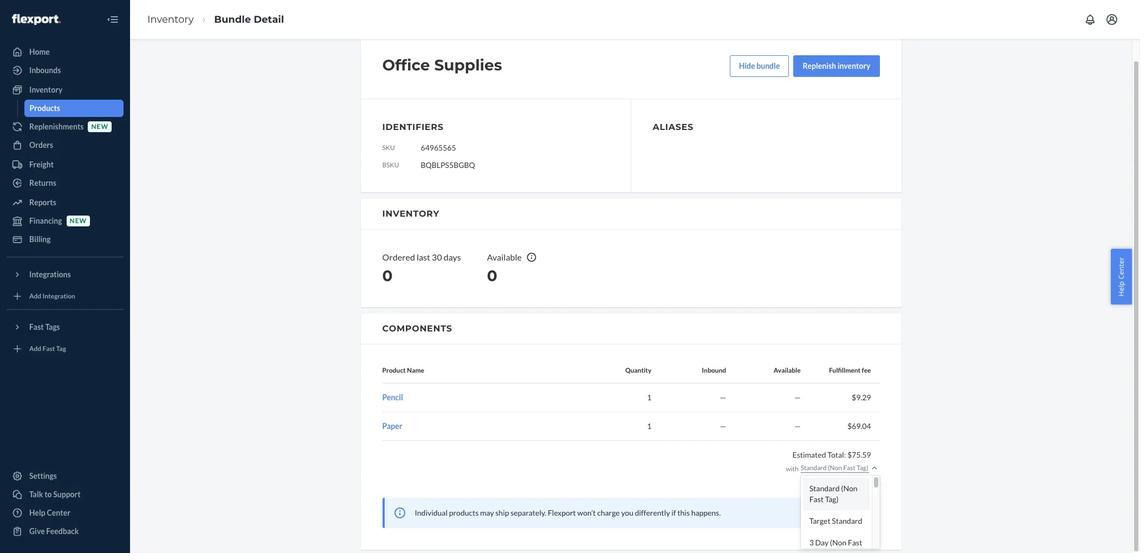 Task type: vqa. For each thing, say whether or not it's contained in the screenshot.
and
no



Task type: locate. For each thing, give the bounding box(es) containing it.
talk to support
[[29, 490, 81, 499]]

$9.29
[[852, 393, 871, 402]]

may
[[480, 509, 494, 518]]

help center
[[1117, 257, 1127, 296], [29, 508, 70, 518]]

1 horizontal spatial inventory link
[[147, 13, 194, 25]]

fast inside standard (non fast tag)
[[810, 495, 824, 504]]

2 vertical spatial tag)
[[810, 549, 823, 553]]

help
[[1117, 281, 1127, 296], [29, 508, 45, 518]]

2 horizontal spatial tag)
[[857, 464, 869, 472]]

freight
[[29, 160, 54, 169]]

1 vertical spatial add
[[29, 345, 41, 353]]

new
[[91, 123, 108, 131], [70, 217, 87, 225]]

0 vertical spatial (non
[[828, 464, 842, 472]]

fast down target standard
[[848, 539, 863, 548]]

freight link
[[7, 156, 124, 173]]

0 horizontal spatial 0
[[382, 267, 393, 285]]

0 vertical spatial help center
[[1117, 257, 1127, 296]]

0 horizontal spatial help
[[29, 508, 45, 518]]

give
[[29, 527, 45, 536]]

0 horizontal spatial center
[[47, 508, 70, 518]]

1 horizontal spatial help center
[[1117, 257, 1127, 296]]

2 add from the top
[[29, 345, 41, 353]]

pencil
[[382, 393, 403, 402]]

new down reports link
[[70, 217, 87, 225]]

0 vertical spatial inventory
[[147, 13, 194, 25]]

0 vertical spatial new
[[91, 123, 108, 131]]

inventory link
[[147, 13, 194, 25], [7, 81, 124, 99]]

with
[[786, 465, 799, 473]]

1 vertical spatial new
[[70, 217, 87, 225]]

add fast tag link
[[7, 340, 124, 358]]

1 vertical spatial available
[[774, 366, 801, 375]]

detail
[[254, 13, 284, 25]]

standard (non fast tag)
[[801, 464, 869, 472], [810, 484, 858, 504]]

2 1 from the top
[[647, 422, 652, 431]]

open notifications image
[[1084, 13, 1097, 26]]

1 vertical spatial standard (non fast tag)
[[810, 484, 858, 504]]

0 vertical spatial available
[[487, 252, 522, 262]]

0 horizontal spatial tag)
[[810, 549, 823, 553]]

identifiers
[[382, 122, 444, 132]]

more
[[849, 509, 867, 518]]

0 vertical spatial inventory link
[[147, 13, 194, 25]]

1 horizontal spatial new
[[91, 123, 108, 131]]

learn
[[829, 509, 848, 518]]

1 1 from the top
[[647, 393, 652, 402]]

0 vertical spatial add
[[29, 292, 41, 301]]

give feedback
[[29, 527, 79, 536]]

add for add integration
[[29, 292, 41, 301]]

you
[[621, 509, 634, 518]]

standard (non fast tag) up learn
[[810, 484, 858, 504]]

2 0 from the left
[[487, 267, 498, 285]]

add down the fast tags at bottom
[[29, 345, 41, 353]]

new for replenishments
[[91, 123, 108, 131]]

standard inside standard (non fast tag)
[[810, 484, 840, 494]]

(non down total:
[[828, 464, 842, 472]]

fast left tags at the bottom left of page
[[29, 323, 44, 332]]

add fast tag
[[29, 345, 66, 353]]

individual
[[415, 509, 448, 518]]

inbound
[[702, 366, 726, 375]]

1 vertical spatial help center
[[29, 508, 70, 518]]

(non up learn more
[[841, 484, 858, 494]]

fulfillment
[[829, 366, 861, 375]]

fast left tag
[[43, 345, 55, 353]]

1 vertical spatial inventory
[[29, 85, 63, 94]]

inventory
[[147, 13, 194, 25], [29, 85, 63, 94], [382, 209, 440, 219]]

replenish
[[803, 61, 837, 70]]

1 horizontal spatial tag)
[[825, 495, 839, 504]]

(non inside standard (non fast tag)
[[841, 484, 858, 494]]

bundle
[[757, 61, 780, 70]]

product name
[[382, 366, 424, 375]]

available
[[487, 252, 522, 262], [774, 366, 801, 375]]

0 vertical spatial 1
[[647, 393, 652, 402]]

1 vertical spatial center
[[47, 508, 70, 518]]

fast up target
[[810, 495, 824, 504]]

to
[[45, 490, 52, 499]]

bundle detail
[[214, 13, 284, 25]]

2 vertical spatial (non
[[830, 539, 847, 548]]

paper link
[[382, 422, 402, 431]]

name
[[407, 366, 424, 375]]

orders
[[29, 140, 53, 150]]

1 0 from the left
[[382, 267, 393, 285]]

new down the products link
[[91, 123, 108, 131]]

add left integration
[[29, 292, 41, 301]]

3
[[810, 539, 814, 548]]

1 vertical spatial help
[[29, 508, 45, 518]]

$75.59
[[848, 451, 871, 460]]

fee
[[862, 366, 871, 375]]

tag) up learn
[[825, 495, 839, 504]]

1 horizontal spatial inventory
[[147, 13, 194, 25]]

tag) inside 3 day (non fast tag)
[[810, 549, 823, 553]]

inbounds
[[29, 66, 61, 75]]

0 horizontal spatial available
[[487, 252, 522, 262]]

talk
[[29, 490, 43, 499]]

64965565
[[421, 143, 456, 152]]

ordered last 30 days 0
[[382, 252, 461, 285]]

fulfillment fee
[[829, 366, 871, 375]]

inbounds link
[[7, 62, 124, 79]]

products
[[30, 104, 60, 113]]

give feedback button
[[7, 523, 124, 540]]

1 horizontal spatial 0
[[487, 267, 498, 285]]

tag)
[[857, 464, 869, 472], [825, 495, 839, 504], [810, 549, 823, 553]]

(non right day
[[830, 539, 847, 548]]

standard (non fast tag) down total:
[[801, 464, 869, 472]]

replenishments
[[29, 122, 84, 131]]

0 vertical spatial standard (non fast tag)
[[801, 464, 869, 472]]

pencil link
[[382, 393, 403, 402]]

components
[[382, 324, 452, 334]]

breadcrumbs navigation
[[139, 4, 293, 35]]

1 vertical spatial 1
[[647, 422, 652, 431]]

add integration
[[29, 292, 75, 301]]

product
[[382, 366, 406, 375]]

1 vertical spatial inventory link
[[7, 81, 124, 99]]

0 vertical spatial center
[[1117, 257, 1127, 279]]

hide bundle
[[739, 61, 780, 70]]

standard
[[801, 464, 827, 472], [810, 484, 840, 494], [832, 517, 863, 526]]

1 horizontal spatial help
[[1117, 281, 1127, 296]]

3 day (non fast tag)
[[810, 539, 863, 553]]

available inside components element
[[774, 366, 801, 375]]

(non
[[828, 464, 842, 472], [841, 484, 858, 494], [830, 539, 847, 548]]

0 vertical spatial help
[[1117, 281, 1127, 296]]

0 horizontal spatial help center
[[29, 508, 70, 518]]

0 horizontal spatial new
[[70, 217, 87, 225]]

2 vertical spatial inventory
[[382, 209, 440, 219]]

1 horizontal spatial center
[[1117, 257, 1127, 279]]

help inside "link"
[[29, 508, 45, 518]]

last
[[417, 252, 430, 262]]

add for add fast tag
[[29, 345, 41, 353]]

available inside the inventory element
[[487, 252, 522, 262]]

add integration link
[[7, 288, 124, 305]]

1 vertical spatial standard
[[810, 484, 840, 494]]

1 horizontal spatial available
[[774, 366, 801, 375]]

sku
[[382, 144, 395, 152]]

—
[[720, 393, 726, 402], [795, 393, 801, 402], [720, 422, 726, 431], [795, 422, 801, 431]]

ordered
[[382, 252, 415, 262]]

settings
[[29, 472, 57, 481]]

help center inside help center button
[[1117, 257, 1127, 296]]

1 for $69.04
[[647, 422, 652, 431]]

1 add from the top
[[29, 292, 41, 301]]

happens.
[[692, 509, 721, 518]]

day
[[816, 539, 829, 548]]

help inside button
[[1117, 281, 1127, 296]]

office
[[382, 56, 430, 74]]

office supplies
[[382, 56, 502, 74]]

inventory
[[838, 61, 871, 70]]

tag) down 3
[[810, 549, 823, 553]]

1 vertical spatial (non
[[841, 484, 858, 494]]

integrations button
[[7, 266, 124, 284]]

tag) down $75.59
[[857, 464, 869, 472]]

(non inside 3 day (non fast tag)
[[830, 539, 847, 548]]



Task type: describe. For each thing, give the bounding box(es) containing it.
fast inside add fast tag link
[[43, 345, 55, 353]]

fast inside 3 day (non fast tag)
[[848, 539, 863, 548]]

close navigation image
[[106, 13, 119, 26]]

estimated
[[793, 451, 826, 460]]

home
[[29, 47, 50, 56]]

learn more button
[[829, 508, 867, 519]]

settings link
[[7, 468, 124, 485]]

0 horizontal spatial inventory
[[29, 85, 63, 94]]

fast inside fast tags dropdown button
[[29, 323, 44, 332]]

replenish inventory button
[[794, 55, 880, 77]]

financing
[[29, 216, 62, 226]]

flexport
[[548, 509, 576, 518]]

hide
[[739, 61, 755, 70]]

bsku
[[382, 161, 399, 169]]

estimated total: $75.59
[[793, 451, 871, 460]]

returns link
[[7, 175, 124, 192]]

integration
[[43, 292, 75, 301]]

hide bundle button
[[730, 55, 790, 77]]

learn more
[[829, 509, 867, 518]]

bundle detail link
[[214, 13, 284, 25]]

center inside button
[[1117, 257, 1127, 279]]

fast tags button
[[7, 319, 124, 336]]

support
[[53, 490, 81, 499]]

supplies
[[434, 56, 502, 74]]

0 inside ordered last 30 days 0
[[382, 267, 393, 285]]

components element
[[361, 314, 902, 553]]

products link
[[24, 100, 124, 117]]

won't
[[578, 509, 596, 518]]

reports link
[[7, 194, 124, 211]]

integrations
[[29, 270, 71, 279]]

individual products may ship separately. flexport won't charge you differently if this happens.
[[415, 509, 721, 518]]

quantity
[[626, 366, 652, 375]]

1 vertical spatial tag)
[[825, 495, 839, 504]]

bqblps5bgbq
[[421, 160, 475, 170]]

separately.
[[511, 509, 547, 518]]

2 vertical spatial standard
[[832, 517, 863, 526]]

billing link
[[7, 231, 124, 248]]

talk to support button
[[7, 486, 124, 504]]

1 for $9.29
[[647, 393, 652, 402]]

ship
[[496, 509, 509, 518]]

2 horizontal spatial inventory
[[382, 209, 440, 219]]

help center link
[[7, 505, 124, 522]]

target
[[810, 517, 831, 526]]

total:
[[828, 451, 846, 460]]

orders link
[[7, 137, 124, 154]]

identifiers element
[[382, 121, 609, 171]]

home link
[[7, 43, 124, 61]]

differently
[[635, 509, 670, 518]]

fast down $75.59
[[844, 464, 856, 472]]

billing
[[29, 235, 51, 244]]

target standard
[[810, 517, 863, 526]]

bundle
[[214, 13, 251, 25]]

aliases
[[653, 122, 694, 132]]

products
[[449, 509, 479, 518]]

open account menu image
[[1106, 13, 1119, 26]]

inventory element
[[361, 199, 902, 307]]

0 vertical spatial standard
[[801, 464, 827, 472]]

reports
[[29, 198, 56, 207]]

0 vertical spatial tag)
[[857, 464, 869, 472]]

charge
[[597, 509, 620, 518]]

help center inside help center "link"
[[29, 508, 70, 518]]

replenish inventory
[[803, 61, 871, 70]]

if
[[672, 509, 676, 518]]

help center button
[[1112, 249, 1132, 305]]

30
[[432, 252, 442, 262]]

tag
[[56, 345, 66, 353]]

$69.04
[[848, 422, 871, 431]]

flexport logo image
[[12, 14, 61, 25]]

new for financing
[[70, 217, 87, 225]]

returns
[[29, 178, 56, 188]]

days
[[444, 252, 461, 262]]

inventory inside breadcrumbs navigation
[[147, 13, 194, 25]]

fast tags
[[29, 323, 60, 332]]

center inside "link"
[[47, 508, 70, 518]]

feedback
[[46, 527, 79, 536]]

this
[[678, 509, 690, 518]]

tags
[[45, 323, 60, 332]]

0 horizontal spatial inventory link
[[7, 81, 124, 99]]



